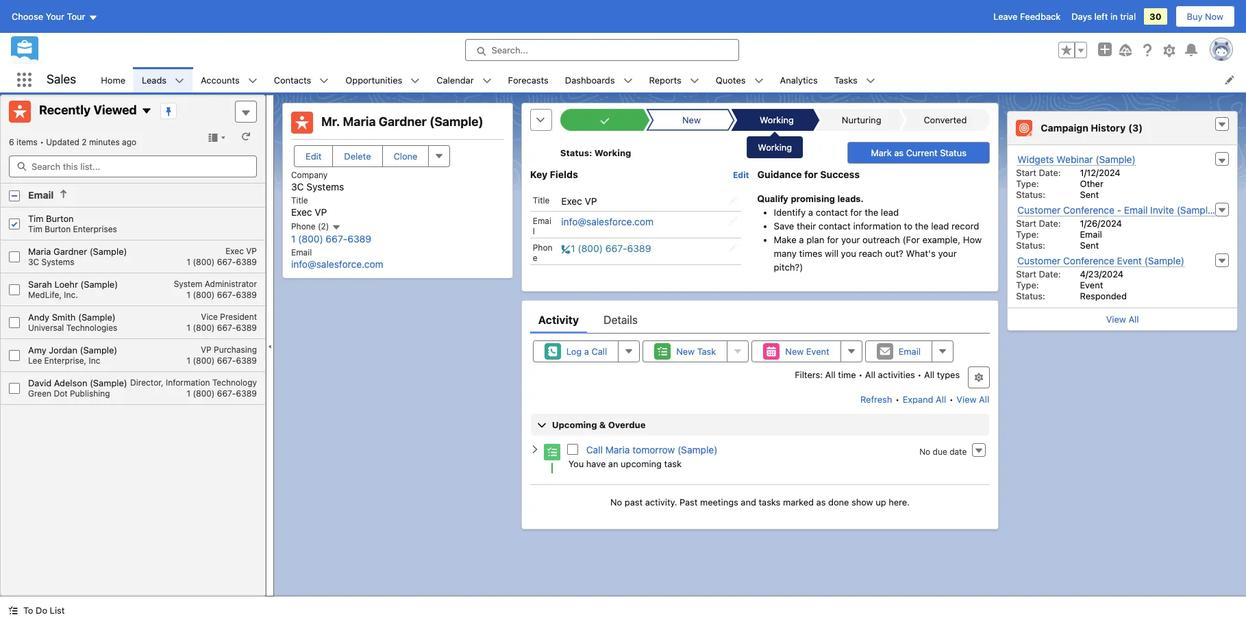 Task type: locate. For each thing, give the bounding box(es) containing it.
(sample) down enterprises
[[90, 246, 127, 257]]

success
[[820, 169, 860, 180]]

conference up 4/23/2024
[[1064, 255, 1115, 267]]

status : working
[[560, 147, 631, 158]]

2 start from the top
[[1016, 218, 1037, 229]]

for up will
[[827, 234, 839, 245]]

customer conference - email invite (sample)
[[1018, 204, 1217, 216]]

0 vertical spatial status:
[[1016, 189, 1046, 200]]

1 vertical spatial view
[[957, 394, 977, 405]]

1 vertical spatial gardner
[[53, 246, 87, 257]]

customer conference - email invite (sample) link
[[1018, 204, 1217, 217]]

purchasing
[[214, 345, 257, 355]]

1 (800) 667-6389 inside maria gardner (sample) 'row'
[[187, 257, 257, 267]]

667- inside maria gardner (sample) 'row'
[[217, 257, 236, 267]]

2 vertical spatial date:
[[1039, 269, 1061, 280]]

dot
[[54, 389, 68, 399]]

1 vertical spatial exec vp
[[226, 246, 257, 256]]

quotes link
[[708, 67, 754, 93]]

2 status from the left
[[940, 147, 967, 158]]

4 1 (800) 667-6389 from the top
[[187, 356, 257, 366]]

5 1 (800) 667-6389 from the top
[[187, 389, 257, 399]]

1 status from the left
[[560, 147, 589, 158]]

1 (800) 667-6389 down technology
[[187, 389, 257, 399]]

systems down company
[[307, 181, 344, 193]]

sent down 1/12/2024
[[1080, 189, 1099, 200]]

email inside 1 (800) 667-6389 email info@salesforce.com
[[291, 247, 312, 258]]

text default image right quotes
[[754, 76, 764, 86]]

0 vertical spatial systems
[[307, 181, 344, 193]]

accounts list item
[[193, 67, 266, 93]]

widgets webinar (sample) link
[[1018, 154, 1136, 166]]

guidance for success
[[758, 169, 860, 180]]

vp up administrator at the top of the page
[[246, 246, 257, 256]]

exec vp up administrator at the top of the page
[[226, 246, 257, 256]]

1 vertical spatial sent
[[1080, 240, 1099, 251]]

no left due
[[920, 447, 931, 457]]

edit left guidance
[[733, 170, 749, 180]]

1 (800) 667-6389 inside amy jordan (sample) row
[[187, 356, 257, 366]]

1 inside sarah loehr (sample) row
[[187, 290, 191, 300]]

2 vertical spatial type:
[[1016, 280, 1039, 291]]

upcoming
[[621, 458, 662, 469]]

(sample) right invite at right
[[1177, 204, 1217, 216]]

analytics link
[[772, 67, 826, 93]]

record
[[952, 220, 980, 231]]

6389 for maria gardner (sample)
[[236, 257, 257, 267]]

tab list
[[530, 306, 990, 333]]

minutes
[[89, 137, 120, 147]]

1 vertical spatial the
[[915, 220, 929, 231]]

info@salesforce.com up click to dial disabled image
[[561, 216, 654, 227]]

1 vertical spatial view all link
[[956, 388, 990, 410]]

0 vertical spatial event
[[1117, 255, 1142, 267]]

fields
[[550, 169, 578, 180]]

2 start date: from the top
[[1016, 218, 1061, 229]]

0 vertical spatial lead
[[881, 207, 899, 218]]

maria for call
[[606, 444, 630, 456]]

email inside recently viewed|leads|list view element
[[28, 189, 54, 201]]

working right :
[[595, 147, 631, 158]]

start date: down widgets
[[1016, 167, 1061, 178]]

0 vertical spatial 3c
[[291, 181, 304, 193]]

1 conference from the top
[[1064, 204, 1115, 216]]

leave feedback
[[994, 11, 1061, 22]]

mark
[[871, 147, 892, 158]]

all right the time
[[865, 369, 876, 380]]

email up tim burton tim burton enterprises
[[28, 189, 54, 201]]

all
[[1129, 314, 1139, 325], [826, 369, 836, 380], [865, 369, 876, 380], [924, 369, 935, 380], [936, 394, 946, 405], [979, 394, 990, 405]]

(800) for maria gardner (sample)
[[193, 257, 215, 267]]

text default image
[[175, 76, 184, 86], [248, 76, 257, 86], [320, 76, 329, 86], [623, 76, 633, 86], [690, 76, 700, 86], [866, 76, 876, 86], [1218, 120, 1227, 130], [530, 445, 540, 455], [8, 606, 18, 616]]

1 customer from the top
[[1018, 204, 1061, 216]]

0 vertical spatial type:
[[1016, 178, 1039, 189]]

(800) up information
[[193, 356, 215, 366]]

email button
[[865, 340, 933, 362]]

1 horizontal spatial the
[[915, 220, 929, 231]]

log
[[567, 346, 582, 357]]

edit up company
[[306, 151, 322, 162]]

text default image inside accounts list item
[[248, 76, 257, 86]]

filters: all time • all activities • all types
[[795, 369, 960, 380]]

david adelson (sample) director, information technology
[[28, 378, 257, 389]]

667- down technology
[[217, 389, 236, 399]]

667- down "vice president"
[[217, 323, 236, 333]]

status up fields
[[560, 147, 589, 158]]

view down responded
[[1107, 314, 1127, 325]]

expand all button
[[902, 388, 947, 410]]

dashboards list item
[[557, 67, 641, 93]]

1 horizontal spatial lead
[[931, 220, 949, 231]]

667- inside amy jordan (sample) row
[[217, 356, 236, 366]]

text default image inside "contacts" list item
[[320, 76, 329, 86]]

3 start date: from the top
[[1016, 269, 1061, 280]]

text default image left "calendar" link
[[411, 76, 420, 86]]

0 vertical spatial date:
[[1039, 167, 1061, 178]]

info@salesforce.com
[[561, 216, 654, 227], [291, 258, 384, 270]]

1 status: from the top
[[1016, 189, 1046, 200]]

technology
[[212, 378, 257, 388]]

start date: left 4/23/2024
[[1016, 269, 1061, 280]]

6389 inside sarah loehr (sample) row
[[236, 290, 257, 300]]

text default image inside quotes list item
[[754, 76, 764, 86]]

667- up administrator at the top of the page
[[217, 257, 236, 267]]

6389 for andy smith (sample)
[[236, 323, 257, 333]]

phon e
[[533, 242, 553, 263]]

as right mark at top right
[[894, 147, 904, 158]]

(800) for andy smith (sample)
[[193, 323, 215, 333]]

3 1 (800) 667-6389 from the top
[[187, 323, 257, 333]]

all right expand all button
[[979, 394, 990, 405]]

call up have
[[586, 444, 603, 456]]

new down reports list item
[[682, 114, 701, 125]]

date: left 4/23/2024
[[1039, 269, 1061, 280]]

1
[[291, 233, 296, 245], [187, 257, 191, 267], [187, 290, 191, 300], [187, 323, 191, 333], [187, 356, 191, 366], [187, 389, 191, 399]]

guidance
[[758, 169, 802, 180]]

(800) inside sarah loehr (sample) row
[[193, 290, 215, 300]]

status: for customer conference - email invite (sample)
[[1016, 240, 1046, 251]]

vp down :
[[585, 195, 597, 207]]

1 vertical spatial event
[[1080, 280, 1104, 291]]

text default image inside tasks list item
[[866, 76, 876, 86]]

0 vertical spatial customer
[[1018, 204, 1061, 216]]

3c down company
[[291, 181, 304, 193]]

1 vertical spatial edit
[[733, 170, 749, 180]]

outreach
[[863, 234, 900, 245]]

event inside customer conference event (sample) link
[[1117, 255, 1142, 267]]

(800) inside the andy smith (sample) row
[[193, 323, 215, 333]]

maria for mr.
[[343, 114, 376, 129]]

the right to
[[915, 220, 929, 231]]

2 horizontal spatial event
[[1117, 255, 1142, 267]]

info@salesforce.com down 1 (800) 667-6389 'link'
[[291, 258, 384, 270]]

2 date: from the top
[[1039, 218, 1061, 229]]

0 horizontal spatial a
[[584, 346, 589, 357]]

1 for andy smith (sample)
[[187, 323, 191, 333]]

1 date: from the top
[[1039, 167, 1061, 178]]

1 1 (800) 667-6389 from the top
[[187, 257, 257, 267]]

vp left purchasing
[[201, 345, 212, 355]]

maria up sarah at the top left
[[28, 246, 51, 257]]

text default image for tasks
[[866, 76, 876, 86]]

date: for customer conference - email invite (sample)
[[1039, 218, 1061, 229]]

0 horizontal spatial the
[[865, 207, 879, 218]]

edit
[[306, 151, 322, 162], [733, 170, 749, 180]]

burton
[[46, 213, 74, 224], [45, 224, 71, 235]]

0 horizontal spatial title
[[291, 195, 308, 206]]

forecasts
[[508, 74, 549, 85]]

1 (800) 667-6389 up system administrator
[[187, 257, 257, 267]]

0 vertical spatial your
[[842, 234, 860, 245]]

3c up sarah at the top left
[[28, 257, 39, 267]]

(800) inside 1 (800) 667-6389 email info@salesforce.com
[[298, 233, 323, 245]]

show
[[852, 497, 873, 508]]

a inside button
[[584, 346, 589, 357]]

upcoming & overdue
[[552, 419, 646, 430]]

text default image for opportunities
[[411, 76, 420, 86]]

exec inside maria gardner (sample) 'row'
[[226, 246, 244, 256]]

conference
[[1064, 204, 1115, 216], [1064, 255, 1115, 267]]

(800) up system administrator
[[193, 257, 215, 267]]

1 vertical spatial type:
[[1016, 229, 1039, 240]]

1 horizontal spatial exec
[[291, 206, 312, 218]]

refresh • expand all • view all
[[861, 394, 990, 405]]

1 vertical spatial for
[[851, 207, 863, 218]]

text default image right 'calendar'
[[482, 76, 492, 86]]

for up promising at top
[[805, 169, 818, 180]]

667- inside 1 (800) 667-6389 email info@salesforce.com
[[326, 233, 348, 245]]

title down company
[[291, 195, 308, 206]]

type: for customer conference - email invite (sample)
[[1016, 229, 1039, 240]]

0 horizontal spatial gardner
[[53, 246, 87, 257]]

667- down administrator at the top of the page
[[217, 290, 236, 300]]

customer conference event (sample) link
[[1018, 255, 1185, 267]]

1 horizontal spatial no
[[920, 447, 931, 457]]

you
[[841, 248, 857, 259]]

contact up 'plan'
[[819, 220, 851, 231]]

a down promising at top
[[808, 207, 813, 218]]

1 vertical spatial contact
[[819, 220, 851, 231]]

2 type: from the top
[[1016, 229, 1039, 240]]

3 status: from the top
[[1016, 291, 1046, 302]]

0 vertical spatial the
[[865, 207, 879, 218]]

view all link
[[1008, 308, 1238, 330], [956, 388, 990, 410]]

many
[[774, 248, 797, 259]]

nurturing link
[[822, 109, 898, 131]]

(sample) right inc.
[[80, 279, 118, 290]]

2 horizontal spatial maria
[[606, 444, 630, 456]]

event down customer conference event (sample) link
[[1080, 280, 1104, 291]]

view all
[[1107, 314, 1139, 325]]

2 sent from the top
[[1080, 240, 1099, 251]]

667- for sarah loehr (sample)
[[217, 290, 236, 300]]

status right current
[[940, 147, 967, 158]]

vice
[[201, 312, 218, 322]]

0 horizontal spatial info@salesforce.com
[[291, 258, 384, 270]]

exec up administrator at the top of the page
[[226, 246, 244, 256]]

gardner up clone "button"
[[379, 114, 427, 129]]

title inside company 3c systems title exec vp
[[291, 195, 308, 206]]

widgets webinar (sample)
[[1018, 154, 1136, 165]]

• inside recently viewed|leads|list view element
[[40, 137, 44, 147]]

delete
[[344, 151, 371, 162]]

new
[[682, 114, 701, 125], [677, 346, 695, 357], [786, 346, 804, 357]]

feedback
[[1020, 11, 1061, 22]]

david adelson (sample) row
[[1, 372, 265, 405]]

leave
[[994, 11, 1018, 22]]

1 vertical spatial your
[[938, 248, 957, 259]]

text default image inside calendar "list item"
[[482, 76, 492, 86]]

systems up loehr
[[41, 257, 74, 267]]

new left task
[[677, 346, 695, 357]]

6389 for amy jordan (sample)
[[236, 356, 257, 366]]

3 type: from the top
[[1016, 280, 1039, 291]]

0 vertical spatial info@salesforce.com link
[[561, 216, 654, 227]]

2 vertical spatial start
[[1016, 269, 1037, 280]]

(800) down information
[[193, 389, 215, 399]]

conference inside customer conference event (sample) link
[[1064, 255, 1115, 267]]

vp up 1 (800) 667-6389 'link'
[[315, 206, 327, 218]]

1 horizontal spatial your
[[938, 248, 957, 259]]

email up activities at the bottom right of the page
[[899, 346, 921, 357]]

667- for amy jordan (sample)
[[217, 356, 236, 366]]

a left 'plan'
[[799, 234, 804, 245]]

6389 inside maria gardner (sample) 'row'
[[236, 257, 257, 267]]

1 vertical spatial start date:
[[1016, 218, 1061, 229]]

conference inside customer conference - email invite (sample) link
[[1064, 204, 1115, 216]]

a right log
[[584, 346, 589, 357]]

0 vertical spatial a
[[808, 207, 813, 218]]

no for no past activity. past meetings and tasks marked as done show up here.
[[611, 497, 622, 508]]

• right items
[[40, 137, 44, 147]]

the up information
[[865, 207, 879, 218]]

widgets
[[1018, 154, 1054, 165]]

gardner down tim burton tim burton enterprises
[[53, 246, 87, 257]]

1 vertical spatial date:
[[1039, 218, 1061, 229]]

reports list item
[[641, 67, 708, 93]]

1 inside "david adelson (sample)" row
[[187, 389, 191, 399]]

1 sent from the top
[[1080, 189, 1099, 200]]

(sample) up 1/12/2024
[[1096, 154, 1136, 165]]

0 vertical spatial call
[[592, 346, 607, 357]]

text default image
[[411, 76, 420, 86], [482, 76, 492, 86], [754, 76, 764, 86], [141, 106, 152, 117], [59, 189, 69, 199]]

for down "leads."
[[851, 207, 863, 218]]

6389 inside the andy smith (sample) row
[[236, 323, 257, 333]]

green
[[28, 389, 51, 399]]

text default image inside opportunities list item
[[411, 76, 420, 86]]

in
[[1111, 11, 1118, 22]]

None search field
[[9, 156, 257, 177]]

customer for customer conference event (sample)
[[1018, 255, 1061, 267]]

working
[[760, 114, 794, 125], [758, 142, 792, 153], [595, 147, 631, 158]]

leads link
[[134, 67, 175, 93]]

3c
[[291, 181, 304, 193], [28, 257, 39, 267]]

1 vertical spatial start
[[1016, 218, 1037, 229]]

smith
[[52, 312, 76, 323]]

date: down widgets
[[1039, 167, 1061, 178]]

home link
[[93, 67, 134, 93]]

edit button
[[294, 145, 333, 167]]

2 status: from the top
[[1016, 240, 1046, 251]]

1 horizontal spatial as
[[894, 147, 904, 158]]

customer
[[1018, 204, 1061, 216], [1018, 255, 1061, 267]]

text default image inside dashboards list item
[[623, 76, 633, 86]]

history
[[1091, 122, 1126, 134]]

0 horizontal spatial status
[[560, 147, 589, 158]]

as left done
[[817, 497, 826, 508]]

conference for event
[[1064, 255, 1115, 267]]

title up emai
[[533, 195, 550, 205]]

event up filters:
[[806, 346, 830, 357]]

sent up customer conference event (sample)
[[1080, 240, 1099, 251]]

exec vp down fields
[[561, 195, 597, 207]]

6389 inside amy jordan (sample) row
[[236, 356, 257, 366]]

no left 'past' at the bottom of page
[[611, 497, 622, 508]]

leads.
[[838, 194, 864, 204]]

1 horizontal spatial info@salesforce.com link
[[561, 216, 654, 227]]

all right expand
[[936, 394, 946, 405]]

1 (800) 667-6389 for sarah loehr (sample)
[[187, 290, 257, 300]]

0 vertical spatial for
[[805, 169, 818, 180]]

1 start from the top
[[1016, 167, 1037, 178]]

lead up information
[[881, 207, 899, 218]]

0 horizontal spatial 3c
[[28, 257, 39, 267]]

2 1 (800) 667-6389 from the top
[[187, 290, 257, 300]]

1 vertical spatial as
[[817, 497, 826, 508]]

1 start date: from the top
[[1016, 167, 1061, 178]]

type: for customer conference event (sample)
[[1016, 280, 1039, 291]]

• left expand
[[896, 394, 900, 405]]

2 vertical spatial a
[[584, 346, 589, 357]]

2 vertical spatial start date:
[[1016, 269, 1061, 280]]

0 vertical spatial edit
[[306, 151, 322, 162]]

emai
[[533, 216, 552, 226]]

opportunities
[[346, 74, 402, 85]]

0 horizontal spatial view all link
[[956, 388, 990, 410]]

a
[[808, 207, 813, 218], [799, 234, 804, 245], [584, 346, 589, 357]]

0 vertical spatial maria
[[343, 114, 376, 129]]

list containing home
[[93, 67, 1247, 93]]

2 vertical spatial event
[[806, 346, 830, 357]]

title
[[533, 195, 550, 205], [291, 195, 308, 206]]

exec inside company 3c systems title exec vp
[[291, 206, 312, 218]]

1 (800) 667-6389 inside the andy smith (sample) row
[[187, 323, 257, 333]]

3 start from the top
[[1016, 269, 1037, 280]]

amy jordan (sample) row
[[1, 339, 265, 372]]

• down types
[[950, 394, 954, 405]]

1 horizontal spatial status
[[940, 147, 967, 158]]

(800) inside amy jordan (sample) row
[[193, 356, 215, 366]]

0 vertical spatial start
[[1016, 167, 1037, 178]]

list
[[93, 67, 1247, 93]]

1 horizontal spatial maria
[[343, 114, 376, 129]]

your up you
[[842, 234, 860, 245]]

date: for customer conference event (sample)
[[1039, 269, 1061, 280]]

text default image for dashboards
[[623, 76, 633, 86]]

text default image for calendar
[[482, 76, 492, 86]]

0 horizontal spatial info@salesforce.com link
[[291, 258, 384, 270]]

recently viewed
[[39, 103, 137, 117]]

exec down company
[[291, 206, 312, 218]]

1 for sarah loehr (sample)
[[187, 290, 191, 300]]

1 vertical spatial 3c
[[28, 257, 39, 267]]

0 vertical spatial view
[[1107, 314, 1127, 325]]

1 horizontal spatial for
[[827, 234, 839, 245]]

info@salesforce.com link down 1 (800) 667-6389 'link'
[[291, 258, 384, 270]]

text default image for reports
[[690, 76, 700, 86]]

vp inside company 3c systems title exec vp
[[315, 206, 327, 218]]

0 horizontal spatial exec
[[226, 246, 244, 256]]

1 horizontal spatial 3c
[[291, 181, 304, 193]]

as inside "mark as current status" button
[[894, 147, 904, 158]]

6389 inside "david adelson (sample)" row
[[236, 389, 257, 399]]

andy smith (sample)
[[28, 312, 116, 323]]

1 inside amy jordan (sample) row
[[187, 356, 191, 366]]

1 (800) 667-6389 for amy jordan (sample)
[[187, 356, 257, 366]]

0 horizontal spatial as
[[817, 497, 826, 508]]

to
[[904, 220, 913, 231]]

1 inside 1 (800) 667-6389 email info@salesforce.com
[[291, 233, 296, 245]]

0 horizontal spatial exec vp
[[226, 246, 257, 256]]

1 horizontal spatial systems
[[307, 181, 344, 193]]

667- inside sarah loehr (sample) row
[[217, 290, 236, 300]]

0 horizontal spatial event
[[806, 346, 830, 357]]

1 type: from the top
[[1016, 178, 1039, 189]]

(800) inside "david adelson (sample)" row
[[193, 389, 215, 399]]

0 horizontal spatial for
[[805, 169, 818, 180]]

(800) for amy jordan (sample)
[[193, 356, 215, 366]]

1 vertical spatial no
[[611, 497, 622, 508]]

1 horizontal spatial info@salesforce.com
[[561, 216, 654, 227]]

1 horizontal spatial a
[[799, 234, 804, 245]]

2 vertical spatial maria
[[606, 444, 630, 456]]

tasks list item
[[826, 67, 884, 93]]

1 vertical spatial maria
[[28, 246, 51, 257]]

new up filters:
[[786, 346, 804, 357]]

0 vertical spatial exec vp
[[561, 195, 597, 207]]

2 conference from the top
[[1064, 255, 1115, 267]]

0 vertical spatial sent
[[1080, 189, 1099, 200]]

1 vertical spatial customer
[[1018, 255, 1061, 267]]

1 inside maria gardner (sample) 'row'
[[187, 257, 191, 267]]

1 for maria gardner (sample)
[[187, 257, 191, 267]]

1 inside the andy smith (sample) row
[[187, 323, 191, 333]]

0 horizontal spatial edit
[[306, 151, 322, 162]]

(800) down system administrator
[[193, 290, 215, 300]]

phon
[[533, 242, 553, 253]]

tim burton tim burton enterprises
[[28, 213, 117, 235]]

667-
[[326, 233, 348, 245], [217, 257, 236, 267], [217, 290, 236, 300], [217, 323, 236, 333], [217, 356, 236, 366], [217, 389, 236, 399]]

0 vertical spatial view all link
[[1008, 308, 1238, 330]]

1 vertical spatial systems
[[41, 257, 74, 267]]

0 vertical spatial gardner
[[379, 114, 427, 129]]

customer for customer conference - email invite (sample)
[[1018, 204, 1061, 216]]

tasks
[[834, 74, 858, 85]]

status:
[[1016, 189, 1046, 200], [1016, 240, 1046, 251], [1016, 291, 1046, 302]]

exec vp inside maria gardner (sample) 'row'
[[226, 246, 257, 256]]

text default image inside reports list item
[[690, 76, 700, 86]]

667- down company 3c systems title exec vp
[[326, 233, 348, 245]]

0 horizontal spatial maria
[[28, 246, 51, 257]]

select an item from this list to open it. grid
[[1, 208, 265, 405]]

details link
[[604, 306, 638, 333]]

exec down fields
[[561, 195, 582, 207]]

email down 1 (800) 667-6389 'link'
[[291, 247, 312, 258]]

you
[[569, 458, 584, 469]]

text default image inside leads list item
[[175, 76, 184, 86]]

0 horizontal spatial systems
[[41, 257, 74, 267]]

667- down 'vp purchasing'
[[217, 356, 236, 366]]

3 date: from the top
[[1039, 269, 1061, 280]]

for
[[805, 169, 818, 180], [851, 207, 863, 218], [827, 234, 839, 245]]

0 vertical spatial contact
[[816, 207, 848, 218]]

0 horizontal spatial no
[[611, 497, 622, 508]]

2 vertical spatial for
[[827, 234, 839, 245]]

(sample) down technologies
[[80, 345, 117, 356]]

667- inside the andy smith (sample) row
[[217, 323, 236, 333]]

0 vertical spatial as
[[894, 147, 904, 158]]

(800) inside maria gardner (sample) 'row'
[[193, 257, 215, 267]]

1 vertical spatial status:
[[1016, 240, 1046, 251]]

0 horizontal spatial view
[[957, 394, 977, 405]]

date: left "1/26/2024"
[[1039, 218, 1061, 229]]

delete button
[[333, 145, 383, 167]]

view all link down types
[[956, 388, 990, 410]]

view all link down responded
[[1008, 308, 1238, 330]]

group
[[1059, 42, 1088, 58]]

1 vertical spatial info@salesforce.com link
[[291, 258, 384, 270]]

2 vertical spatial status:
[[1016, 291, 1046, 302]]

1 (800) 667-6389 down system administrator
[[187, 290, 257, 300]]

1 (800) 667-6389 inside sarah loehr (sample) row
[[187, 290, 257, 300]]

contacts list item
[[266, 67, 337, 93]]

start date: for widgets webinar (sample)
[[1016, 167, 1061, 178]]

maria gardner (sample) row
[[1, 241, 265, 274]]

publishing
[[70, 389, 110, 399]]

refresh button
[[860, 388, 893, 410]]

lead up example,
[[931, 220, 949, 231]]

new inside path options list box
[[682, 114, 701, 125]]

email
[[28, 189, 54, 201], [1124, 204, 1148, 216], [1080, 229, 1103, 240], [291, 247, 312, 258], [899, 346, 921, 357]]

2 customer from the top
[[1018, 255, 1061, 267]]

lead image
[[291, 112, 313, 134]]

text default image for contacts
[[320, 76, 329, 86]]



Task type: describe. For each thing, give the bounding box(es) containing it.
buy now
[[1187, 11, 1224, 22]]

1 (800) 667-6389 for andy smith (sample)
[[187, 323, 257, 333]]

calendar link
[[429, 67, 482, 93]]

save
[[774, 220, 794, 231]]

vp inside maria gardner (sample) 'row'
[[246, 246, 257, 256]]

e
[[533, 253, 538, 263]]

1 for amy jordan (sample)
[[187, 356, 191, 366]]

• right activities at the bottom right of the page
[[918, 369, 922, 380]]

call maria tomorrow (sample) link
[[586, 444, 718, 456]]

task image
[[544, 444, 560, 460]]

new for new task
[[677, 346, 695, 357]]

date
[[950, 447, 967, 457]]

systems inside company 3c systems title exec vp
[[307, 181, 344, 193]]

system
[[174, 279, 202, 289]]

green dot publishing
[[28, 389, 110, 399]]

email up customer conference event (sample)
[[1080, 229, 1103, 240]]

all left the time
[[826, 369, 836, 380]]

example,
[[923, 234, 961, 245]]

andy smith (sample) row
[[1, 306, 265, 339]]

inc.
[[64, 290, 78, 300]]

&
[[599, 419, 606, 430]]

path options list box
[[560, 109, 990, 131]]

new link
[[652, 109, 728, 131]]

their
[[797, 220, 816, 231]]

log a call
[[567, 346, 607, 357]]

customer conference event (sample)
[[1018, 255, 1185, 267]]

david
[[28, 378, 52, 389]]

out?
[[885, 248, 904, 259]]

6389 for sarah loehr (sample)
[[236, 290, 257, 300]]

tab list containing activity
[[530, 306, 990, 333]]

recently viewed status
[[9, 137, 46, 147]]

calendar list item
[[429, 67, 500, 93]]

activity
[[538, 314, 579, 326]]

type: for widgets webinar (sample)
[[1016, 178, 1039, 189]]

amy jordan (sample)
[[28, 345, 117, 356]]

details
[[604, 314, 638, 326]]

text default image up tim burton tim burton enterprises
[[59, 189, 69, 199]]

date: for widgets webinar (sample)
[[1039, 167, 1061, 178]]

make
[[774, 234, 797, 245]]

opportunities list item
[[337, 67, 429, 93]]

start for customer conference - email invite (sample)
[[1016, 218, 1037, 229]]

1 tim from the top
[[28, 213, 43, 224]]

accounts link
[[193, 67, 248, 93]]

status: for widgets webinar (sample)
[[1016, 189, 1046, 200]]

667- for andy smith (sample)
[[217, 323, 236, 333]]

expand
[[903, 394, 934, 405]]

edit link
[[733, 169, 749, 180]]

new for new
[[682, 114, 701, 125]]

invite
[[1151, 204, 1175, 216]]

converted
[[924, 114, 967, 125]]

medlife, inc.
[[28, 290, 78, 300]]

1 horizontal spatial view
[[1107, 314, 1127, 325]]

vp inside amy jordan (sample) row
[[201, 345, 212, 355]]

have
[[586, 458, 606, 469]]

sent for conference
[[1080, 240, 1099, 251]]

1 vertical spatial a
[[799, 234, 804, 245]]

systems inside maria gardner (sample) 'row'
[[41, 257, 74, 267]]

Search Recently Viewed list view. search field
[[9, 156, 257, 177]]

sales
[[47, 72, 76, 87]]

list
[[50, 605, 65, 616]]

display as split view image
[[202, 125, 232, 147]]

tour
[[67, 11, 85, 22]]

0 horizontal spatial your
[[842, 234, 860, 245]]

search... button
[[465, 39, 739, 61]]

status inside button
[[940, 147, 967, 158]]

start date: for customer conference event (sample)
[[1016, 269, 1061, 280]]

(3)
[[1129, 122, 1143, 134]]

start for widgets webinar (sample)
[[1016, 167, 1037, 178]]

:
[[589, 147, 592, 158]]

• right the time
[[859, 369, 863, 380]]

other
[[1080, 178, 1104, 189]]

(sample) up task
[[678, 444, 718, 456]]

email right the -
[[1124, 204, 1148, 216]]

(sample) down 'calendar'
[[430, 114, 484, 129]]

1 horizontal spatial edit
[[733, 170, 749, 180]]

recently viewed|leads|list view element
[[0, 95, 266, 597]]

(sample) inside 'row'
[[90, 246, 127, 257]]

(800) for sarah loehr (sample)
[[193, 290, 215, 300]]

campaign history (3)
[[1041, 122, 1143, 134]]

email inside button
[[899, 346, 921, 357]]

tasks link
[[826, 67, 866, 93]]

2 horizontal spatial exec
[[561, 195, 582, 207]]

sent for webinar
[[1080, 189, 1099, 200]]

vice president
[[201, 312, 257, 322]]

(sample) down invite at right
[[1145, 255, 1185, 267]]

contacts link
[[266, 67, 320, 93]]

current
[[906, 147, 938, 158]]

home
[[101, 74, 125, 85]]

6389 inside 1 (800) 667-6389 email info@salesforce.com
[[348, 233, 372, 245]]

tim burton row
[[1, 208, 265, 241]]

click to dial disabled image
[[561, 242, 722, 254]]

667- inside "david adelson (sample)" row
[[217, 389, 236, 399]]

filters:
[[795, 369, 823, 380]]

activity link
[[538, 306, 579, 333]]

choose your tour button
[[11, 5, 98, 27]]

working down working link in the right top of the page
[[758, 142, 792, 153]]

new for new event
[[786, 346, 804, 357]]

leads list item
[[134, 67, 193, 93]]

activities
[[878, 369, 915, 380]]

1 horizontal spatial event
[[1080, 280, 1104, 291]]

3c systems
[[28, 257, 74, 267]]

0 horizontal spatial lead
[[881, 207, 899, 218]]

due
[[933, 447, 948, 457]]

667- for maria gardner (sample)
[[217, 257, 236, 267]]

buy
[[1187, 11, 1203, 22]]

1 vertical spatial info@salesforce.com
[[291, 258, 384, 270]]

status: for customer conference event (sample)
[[1016, 291, 1046, 302]]

now
[[1205, 11, 1224, 22]]

none search field inside recently viewed|leads|list view element
[[9, 156, 257, 177]]

vp purchasing
[[201, 345, 257, 355]]

event inside new event button
[[806, 346, 830, 357]]

-
[[1117, 204, 1122, 216]]

text default image right viewed
[[141, 106, 152, 117]]

sarah loehr (sample) row
[[1, 274, 265, 306]]

all left types
[[924, 369, 935, 380]]

contacts
[[274, 74, 311, 85]]

upcoming
[[552, 419, 597, 430]]

reports link
[[641, 67, 690, 93]]

no past activity. past meetings and tasks marked as done show up here.
[[611, 497, 910, 508]]

text default image inside to do list button
[[8, 606, 18, 616]]

no for no due date
[[920, 447, 931, 457]]

4/23/2024
[[1080, 269, 1124, 280]]

mr. maria gardner (sample)
[[321, 114, 484, 129]]

updated
[[46, 137, 79, 147]]

3c inside maria gardner (sample) 'row'
[[28, 257, 39, 267]]

adelson
[[54, 378, 87, 389]]

task
[[697, 346, 716, 357]]

quotes list item
[[708, 67, 772, 93]]

you have an upcoming task
[[569, 458, 682, 469]]

all down customer conference event (sample) link
[[1129, 314, 1139, 325]]

and
[[741, 497, 756, 508]]

dashboards link
[[557, 67, 623, 93]]

1 horizontal spatial view all link
[[1008, 308, 1238, 330]]

edit inside 'button'
[[306, 151, 322, 162]]

enterprise,
[[44, 356, 86, 366]]

company 3c systems title exec vp
[[291, 170, 344, 218]]

lee enterprise, inc
[[28, 356, 100, 366]]

3c inside company 3c systems title exec vp
[[291, 181, 304, 193]]

working link
[[737, 109, 813, 131]]

2 horizontal spatial for
[[851, 207, 863, 218]]

start for customer conference event (sample)
[[1016, 269, 1037, 280]]

gardner inside 'row'
[[53, 246, 87, 257]]

past
[[625, 497, 643, 508]]

conference for -
[[1064, 204, 1115, 216]]

(sample) down inc
[[90, 378, 127, 389]]

days
[[1072, 11, 1092, 22]]

1 horizontal spatial title
[[533, 195, 550, 205]]

6 items • updated 2 minutes ago
[[9, 137, 136, 147]]

call inside button
[[592, 346, 607, 357]]

reach
[[859, 248, 883, 259]]

ago
[[122, 137, 136, 147]]

text default image for leads
[[175, 76, 184, 86]]

0 vertical spatial info@salesforce.com
[[561, 216, 654, 227]]

2 tim from the top
[[28, 224, 42, 235]]

universal technologies
[[28, 323, 117, 333]]

maria inside 'row'
[[28, 246, 51, 257]]

to do list button
[[0, 597, 73, 624]]

left
[[1095, 11, 1108, 22]]

text default image for quotes
[[754, 76, 764, 86]]

company
[[291, 170, 328, 180]]

1 (800) 667-6389 for maria gardner (sample)
[[187, 257, 257, 267]]

working inside path options list box
[[760, 114, 794, 125]]

2 horizontal spatial a
[[808, 207, 813, 218]]

1 (800) 667-6389 inside "david adelson (sample)" row
[[187, 389, 257, 399]]

(sample) right smith at the left of the page
[[78, 312, 116, 323]]

director,
[[130, 378, 164, 388]]

text default image for accounts
[[248, 76, 257, 86]]

6
[[9, 137, 14, 147]]

do
[[36, 605, 47, 616]]

1 vertical spatial call
[[586, 444, 603, 456]]

leads
[[142, 74, 167, 85]]

start date: for customer conference - email invite (sample)
[[1016, 218, 1061, 229]]

activity.
[[645, 497, 677, 508]]



Task type: vqa. For each thing, say whether or not it's contained in the screenshot.
"Status:" for Customer Conference Event (Sample)
yes



